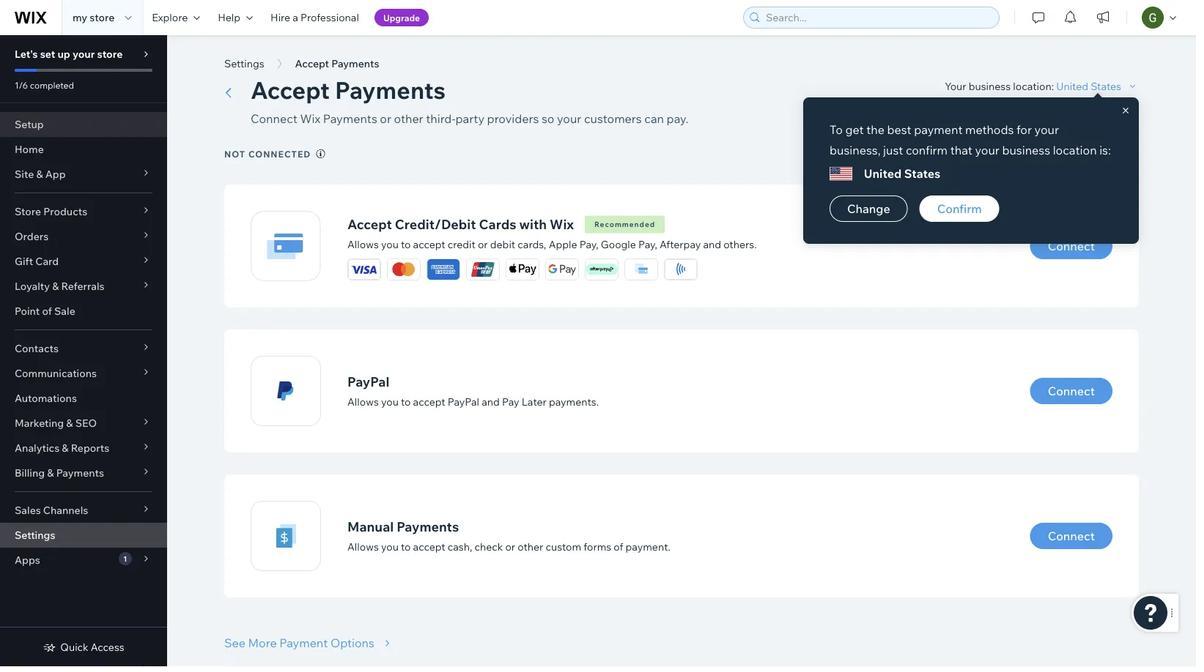 Task type: vqa. For each thing, say whether or not it's contained in the screenshot.
middle the your
no



Task type: describe. For each thing, give the bounding box(es) containing it.
1/6
[[15, 80, 28, 91]]

& for marketing
[[66, 417, 73, 430]]

0 horizontal spatial united states
[[864, 166, 941, 181]]

payments.
[[549, 396, 599, 409]]

my store
[[73, 11, 115, 24]]

gift card
[[15, 255, 59, 268]]

pay inside paypal allows you to accept paypal and pay later payments.
[[502, 396, 520, 409]]

1 to from the top
[[401, 238, 411, 251]]

Search... field
[[762, 7, 995, 28]]

orders
[[15, 230, 49, 243]]

allows inside manual payments allows you to accept cash, check or other custom forms of payment.
[[348, 541, 379, 554]]

loyalty
[[15, 280, 50, 293]]

google pay image
[[546, 259, 578, 280]]

point of sale link
[[0, 299, 167, 324]]

credit
[[448, 238, 476, 251]]

2 horizontal spatial pay
[[639, 238, 655, 251]]

others.
[[724, 238, 757, 251]]

your inside sidebar element
[[73, 48, 95, 60]]

1 vertical spatial wix
[[550, 216, 574, 233]]

options
[[331, 636, 375, 651]]

change button
[[830, 196, 908, 222]]

settings for settings link
[[15, 529, 55, 542]]

orders button
[[0, 224, 167, 249]]

point
[[15, 305, 40, 318]]

not
[[224, 148, 246, 159]]

later
[[522, 396, 547, 409]]

accept inside paypal allows you to accept paypal and pay later payments.
[[413, 396, 445, 409]]

payments for accept payments connect wix payments or other third-party providers so your customers can pay.
[[335, 75, 446, 105]]

& for billing
[[47, 467, 54, 480]]

accept for accept credit/debit cards with wix
[[348, 216, 392, 233]]

recommended
[[595, 220, 656, 229]]

and inside paypal allows you to accept paypal and pay later payments.
[[482, 396, 500, 409]]

business inside the to get the best payment methods for your business, just confirm that your business location is:
[[1003, 143, 1051, 158]]

check
[[475, 541, 503, 554]]

allows you to accept credit or debit cards, apple pay , google pay , afterpay and others.
[[348, 238, 757, 251]]

get
[[846, 122, 864, 137]]

1/6 completed
[[15, 80, 74, 91]]

setup
[[15, 118, 44, 131]]

referrals
[[61, 280, 105, 293]]

united inside button
[[1057, 80, 1089, 92]]

channels
[[43, 504, 88, 517]]

you inside manual payments allows you to accept cash, check or other custom forms of payment.
[[381, 541, 399, 554]]

not connected
[[224, 148, 311, 159]]

location
[[1053, 143, 1097, 158]]

see
[[224, 636, 246, 651]]

hire a professional
[[271, 11, 359, 24]]

forms
[[584, 541, 612, 554]]

business,
[[830, 143, 881, 158]]

0 horizontal spatial paypal
[[348, 374, 390, 390]]

settings for settings button
[[224, 57, 264, 70]]

marketing
[[15, 417, 64, 430]]

party
[[456, 111, 485, 126]]

marketing & seo
[[15, 417, 97, 430]]

point of sale
[[15, 305, 75, 318]]

sales channels
[[15, 504, 88, 517]]

a
[[293, 11, 298, 24]]

1 vertical spatial states
[[905, 166, 941, 181]]

your business location:
[[945, 80, 1057, 92]]

your right for
[[1035, 122, 1059, 137]]

marketing & seo button
[[0, 411, 167, 436]]

analytics
[[15, 442, 60, 455]]

help button
[[209, 0, 262, 35]]

cash,
[[448, 541, 472, 554]]

gift
[[15, 255, 33, 268]]

app
[[45, 168, 66, 181]]

connect for allows you to accept cash, check or other custom forms of payment.
[[1048, 529, 1095, 544]]

setup link
[[0, 112, 167, 137]]

billing
[[15, 467, 45, 480]]

credit/debit
[[395, 216, 476, 233]]

cards,
[[518, 238, 547, 251]]

manual
[[348, 519, 394, 535]]

see more payment options button
[[224, 635, 397, 653]]

connect button for manual payments
[[1031, 523, 1113, 550]]

billing & payments button
[[0, 461, 167, 486]]

methods
[[966, 122, 1014, 137]]

help
[[218, 11, 241, 24]]

to get the best payment methods for your business, just confirm that your business location is:
[[830, 122, 1111, 158]]

google
[[601, 238, 636, 251]]

wix point of sale image
[[631, 259, 652, 280]]

1 horizontal spatial paypal
[[448, 396, 480, 409]]

contacts
[[15, 342, 59, 355]]

1 allows from the top
[[348, 238, 379, 251]]

store inside sidebar element
[[97, 48, 123, 60]]

to
[[830, 122, 843, 137]]

for
[[1017, 122, 1032, 137]]

1 accept from the top
[[413, 238, 445, 251]]

loyalty & referrals button
[[0, 274, 167, 299]]

0 horizontal spatial united
[[864, 166, 902, 181]]

cards
[[479, 216, 517, 233]]

customers
[[584, 111, 642, 126]]

accept payments connect wix payments or other third-party providers so your customers can pay.
[[251, 75, 689, 126]]

quick access button
[[43, 642, 124, 655]]

up
[[58, 48, 70, 60]]

chinaunionpay image
[[467, 259, 499, 280]]

upgrade button
[[375, 9, 429, 26]]

0 vertical spatial and
[[703, 238, 722, 251]]

your down methods
[[975, 143, 1000, 158]]

access
[[91, 642, 124, 654]]

hire
[[271, 11, 290, 24]]

products
[[43, 205, 87, 218]]

afterpay
[[660, 238, 701, 251]]

let's
[[15, 48, 38, 60]]

location:
[[1013, 80, 1054, 92]]

tap to pay on mobile image
[[665, 259, 697, 280]]

contacts button
[[0, 337, 167, 361]]

other inside accept payments connect wix payments or other third-party providers so your customers can pay.
[[394, 111, 423, 126]]

1 you from the top
[[381, 238, 399, 251]]

connect inside accept payments connect wix payments or other third-party providers so your customers can pay.
[[251, 111, 298, 126]]

or for payments
[[380, 111, 392, 126]]

so
[[542, 111, 555, 126]]



Task type: locate. For each thing, give the bounding box(es) containing it.
payments inside dropdown button
[[56, 467, 104, 480]]

1 vertical spatial you
[[381, 396, 399, 409]]

accept up visa icon
[[348, 216, 392, 233]]

confirm
[[938, 202, 982, 216]]

afterpay image
[[586, 264, 618, 275]]

states inside button
[[1091, 80, 1122, 92]]

0 vertical spatial business
[[969, 80, 1011, 92]]

2 to from the top
[[401, 396, 411, 409]]

payments for accept payments
[[332, 57, 379, 70]]

is:
[[1100, 143, 1111, 158]]

1 vertical spatial business
[[1003, 143, 1051, 158]]

store
[[90, 11, 115, 24], [97, 48, 123, 60]]

1 horizontal spatial pay
[[580, 238, 596, 251]]

payment
[[279, 636, 328, 651]]

2 vertical spatial you
[[381, 541, 399, 554]]

1 vertical spatial allows
[[348, 396, 379, 409]]

reports
[[71, 442, 109, 455]]

analytics & reports
[[15, 442, 109, 455]]

other left the third-
[[394, 111, 423, 126]]

0 vertical spatial wix
[[300, 111, 321, 126]]

0 vertical spatial allows
[[348, 238, 379, 251]]

united states right the 'location:'
[[1057, 80, 1122, 92]]

of left sale
[[42, 305, 52, 318]]

1 vertical spatial paypal
[[448, 396, 480, 409]]

1 horizontal spatial and
[[703, 238, 722, 251]]

confirm
[[906, 143, 948, 158]]

1 , from the left
[[596, 238, 599, 251]]

2 allows from the top
[[348, 396, 379, 409]]

1 horizontal spatial settings
[[224, 57, 264, 70]]

united right the 'location:'
[[1057, 80, 1089, 92]]

or inside manual payments allows you to accept cash, check or other custom forms of payment.
[[505, 541, 516, 554]]

1 vertical spatial accept
[[413, 396, 445, 409]]

providers
[[487, 111, 539, 126]]

or
[[380, 111, 392, 126], [478, 238, 488, 251], [505, 541, 516, 554]]

of inside manual payments allows you to accept cash, check or other custom forms of payment.
[[614, 541, 624, 554]]

1 horizontal spatial other
[[518, 541, 544, 554]]

pay right apple
[[580, 238, 596, 251]]

0 vertical spatial accept
[[295, 57, 329, 70]]

other inside manual payments allows you to accept cash, check or other custom forms of payment.
[[518, 541, 544, 554]]

store
[[15, 205, 41, 218]]

&
[[36, 168, 43, 181], [52, 280, 59, 293], [66, 417, 73, 430], [62, 442, 69, 455], [47, 467, 54, 480]]

connected
[[248, 148, 311, 159]]

states down confirm
[[905, 166, 941, 181]]

states up is:
[[1091, 80, 1122, 92]]

wix up connected
[[300, 111, 321, 126]]

united
[[1057, 80, 1089, 92], [864, 166, 902, 181]]

1 vertical spatial accept
[[251, 75, 330, 105]]

upgrade
[[383, 12, 420, 23]]

2 connect button from the top
[[1031, 378, 1113, 405]]

or for you
[[478, 238, 488, 251]]

1 horizontal spatial ,
[[655, 238, 658, 251]]

store down my store
[[97, 48, 123, 60]]

visa image
[[348, 259, 381, 280]]

see more payment options
[[224, 636, 375, 651]]

quick access
[[60, 642, 124, 654]]

3 accept from the top
[[413, 541, 445, 554]]

accept for accept payments connect wix payments or other third-party providers so your customers can pay.
[[251, 75, 330, 105]]

to inside paypal allows you to accept paypal and pay later payments.
[[401, 396, 411, 409]]

united down just on the right of page
[[864, 166, 902, 181]]

just
[[884, 143, 904, 158]]

payments down the professional
[[332, 57, 379, 70]]

1
[[123, 555, 127, 564]]

accept payments button
[[288, 53, 387, 75]]

1 horizontal spatial of
[[614, 541, 624, 554]]

3 to from the top
[[401, 541, 411, 554]]

2 vertical spatial accept
[[413, 541, 445, 554]]

1 horizontal spatial or
[[478, 238, 488, 251]]

with
[[520, 216, 547, 233]]

pay up wix point of sale icon
[[639, 238, 655, 251]]

& right loyalty at top left
[[52, 280, 59, 293]]

accept down hire a professional link
[[295, 57, 329, 70]]

amex image
[[427, 259, 460, 280]]

united states
[[1057, 80, 1122, 92], [864, 166, 941, 181]]

third-
[[426, 111, 456, 126]]

accept payments
[[295, 57, 379, 70]]

sidebar element
[[0, 35, 167, 668]]

debit
[[490, 238, 516, 251]]

1 horizontal spatial wix
[[550, 216, 574, 233]]

0 horizontal spatial or
[[380, 111, 392, 126]]

1 horizontal spatial states
[[1091, 80, 1122, 92]]

accept credit/debit cards with wix
[[348, 216, 574, 233]]

home link
[[0, 137, 167, 162]]

payments down accept payments button
[[323, 111, 377, 126]]

0 horizontal spatial of
[[42, 305, 52, 318]]

your right up at left
[[73, 48, 95, 60]]

& right billing
[[47, 467, 54, 480]]

allows inside paypal allows you to accept paypal and pay later payments.
[[348, 396, 379, 409]]

settings down sales
[[15, 529, 55, 542]]

0 vertical spatial paypal
[[348, 374, 390, 390]]

professional
[[301, 11, 359, 24]]

1 vertical spatial of
[[614, 541, 624, 554]]

my
[[73, 11, 87, 24]]

apps
[[15, 554, 40, 567]]

that
[[951, 143, 973, 158]]

store products
[[15, 205, 87, 218]]

0 vertical spatial connect button
[[1031, 233, 1113, 260]]

best
[[887, 122, 912, 137]]

wix up apple
[[550, 216, 574, 233]]

your
[[73, 48, 95, 60], [557, 111, 582, 126], [1035, 122, 1059, 137], [975, 143, 1000, 158]]

3 allows from the top
[[348, 541, 379, 554]]

mastercard image
[[388, 259, 420, 280]]

1 vertical spatial settings
[[15, 529, 55, 542]]

0 horizontal spatial settings
[[15, 529, 55, 542]]

payments inside button
[[332, 57, 379, 70]]

connect
[[251, 111, 298, 126], [1048, 239, 1095, 254], [1048, 384, 1095, 399], [1048, 529, 1095, 544]]

0 vertical spatial united states
[[1057, 80, 1122, 92]]

payments up cash,
[[397, 519, 459, 535]]

payments for manual payments allows you to accept cash, check or other custom forms of payment.
[[397, 519, 459, 535]]

1 horizontal spatial united
[[1057, 80, 1089, 92]]

analytics & reports button
[[0, 436, 167, 461]]

business right your
[[969, 80, 1011, 92]]

accept down settings button
[[251, 75, 330, 105]]

pay left later
[[502, 396, 520, 409]]

to
[[401, 238, 411, 251], [401, 396, 411, 409], [401, 541, 411, 554]]

0 vertical spatial to
[[401, 238, 411, 251]]

or left the third-
[[380, 111, 392, 126]]

connect for allows you to accept paypal and pay later payments.
[[1048, 384, 1095, 399]]

settings link
[[0, 523, 167, 548]]

0 horizontal spatial states
[[905, 166, 941, 181]]

gift card button
[[0, 249, 167, 274]]

payments
[[332, 57, 379, 70], [335, 75, 446, 105], [323, 111, 377, 126], [56, 467, 104, 480], [397, 519, 459, 535]]

0 vertical spatial other
[[394, 111, 423, 126]]

1 vertical spatial store
[[97, 48, 123, 60]]

states
[[1091, 80, 1122, 92], [905, 166, 941, 181]]

2 vertical spatial allows
[[348, 541, 379, 554]]

explore
[[152, 11, 188, 24]]

& right site
[[36, 168, 43, 181]]

, left google
[[596, 238, 599, 251]]

card
[[35, 255, 59, 268]]

or inside accept payments connect wix payments or other third-party providers so your customers can pay.
[[380, 111, 392, 126]]

and left others.
[[703, 238, 722, 251]]

or left debit
[[478, 238, 488, 251]]

store right my
[[90, 11, 115, 24]]

wix inside accept payments connect wix payments or other third-party providers so your customers can pay.
[[300, 111, 321, 126]]

pay
[[580, 238, 596, 251], [639, 238, 655, 251], [502, 396, 520, 409]]

0 vertical spatial settings
[[224, 57, 264, 70]]

1 vertical spatial united
[[864, 166, 902, 181]]

0 horizontal spatial wix
[[300, 111, 321, 126]]

connect button for paypal
[[1031, 378, 1113, 405]]

settings inside sidebar element
[[15, 529, 55, 542]]

0 horizontal spatial other
[[394, 111, 423, 126]]

united states inside button
[[1057, 80, 1122, 92]]

let's set up your store
[[15, 48, 123, 60]]

3 connect button from the top
[[1031, 523, 1113, 550]]

accept inside accept payments connect wix payments or other third-party providers so your customers can pay.
[[251, 75, 330, 105]]

site & app button
[[0, 162, 167, 187]]

apple pay image
[[507, 259, 539, 280]]

0 vertical spatial accept
[[413, 238, 445, 251]]

,
[[596, 238, 599, 251], [655, 238, 658, 251]]

0 vertical spatial you
[[381, 238, 399, 251]]

accept inside button
[[295, 57, 329, 70]]

& left reports
[[62, 442, 69, 455]]

0 vertical spatial united
[[1057, 80, 1089, 92]]

2 , from the left
[[655, 238, 658, 251]]

your right so
[[557, 111, 582, 126]]

& for site
[[36, 168, 43, 181]]

and left later
[[482, 396, 500, 409]]

united states button
[[1057, 80, 1139, 93]]

1 vertical spatial and
[[482, 396, 500, 409]]

0 vertical spatial of
[[42, 305, 52, 318]]

2 you from the top
[[381, 396, 399, 409]]

& for loyalty
[[52, 280, 59, 293]]

1 vertical spatial or
[[478, 238, 488, 251]]

payments up the third-
[[335, 75, 446, 105]]

3 you from the top
[[381, 541, 399, 554]]

home
[[15, 143, 44, 156]]

confirm button
[[920, 196, 1000, 222]]

apple
[[549, 238, 577, 251]]

0 vertical spatial store
[[90, 11, 115, 24]]

1 horizontal spatial united states
[[1057, 80, 1122, 92]]

you
[[381, 238, 399, 251], [381, 396, 399, 409], [381, 541, 399, 554]]

connect for allows you to accept credit or debit cards,
[[1048, 239, 1095, 254]]

payments down analytics & reports dropdown button
[[56, 467, 104, 480]]

paypal allows you to accept paypal and pay later payments.
[[348, 374, 599, 409]]

& left seo
[[66, 417, 73, 430]]

other left custom
[[518, 541, 544, 554]]

payment.
[[626, 541, 671, 554]]

0 vertical spatial states
[[1091, 80, 1122, 92]]

sales
[[15, 504, 41, 517]]

0 vertical spatial or
[[380, 111, 392, 126]]

payments inside manual payments allows you to accept cash, check or other custom forms of payment.
[[397, 519, 459, 535]]

communications
[[15, 367, 97, 380]]

1 vertical spatial united states
[[864, 166, 941, 181]]

2 vertical spatial or
[[505, 541, 516, 554]]

2 horizontal spatial or
[[505, 541, 516, 554]]

of inside sidebar element
[[42, 305, 52, 318]]

0 horizontal spatial ,
[[596, 238, 599, 251]]

completed
[[30, 80, 74, 91]]

& for analytics
[[62, 442, 69, 455]]

automations link
[[0, 386, 167, 411]]

1 vertical spatial other
[[518, 541, 544, 554]]

1 connect button from the top
[[1031, 233, 1113, 260]]

store products button
[[0, 199, 167, 224]]

business down for
[[1003, 143, 1051, 158]]

0 horizontal spatial pay
[[502, 396, 520, 409]]

2 vertical spatial connect button
[[1031, 523, 1113, 550]]

settings down help button
[[224, 57, 264, 70]]

2 accept from the top
[[413, 396, 445, 409]]

the
[[867, 122, 885, 137]]

to inside manual payments allows you to accept cash, check or other custom forms of payment.
[[401, 541, 411, 554]]

accept for accept payments
[[295, 57, 329, 70]]

0 horizontal spatial and
[[482, 396, 500, 409]]

seo
[[75, 417, 97, 430]]

settings inside button
[[224, 57, 264, 70]]

change
[[848, 202, 891, 216]]

2 vertical spatial accept
[[348, 216, 392, 233]]

you inside paypal allows you to accept paypal and pay later payments.
[[381, 396, 399, 409]]

accept inside manual payments allows you to accept cash, check or other custom forms of payment.
[[413, 541, 445, 554]]

1 vertical spatial connect button
[[1031, 378, 1113, 405]]

& inside dropdown button
[[36, 168, 43, 181]]

site & app
[[15, 168, 66, 181]]

your
[[945, 80, 967, 92]]

, left afterpay
[[655, 238, 658, 251]]

payment
[[914, 122, 963, 137]]

sales channels button
[[0, 499, 167, 523]]

loyalty & referrals
[[15, 280, 105, 293]]

2 vertical spatial to
[[401, 541, 411, 554]]

of right forms
[[614, 541, 624, 554]]

sale
[[54, 305, 75, 318]]

or right "check"
[[505, 541, 516, 554]]

1 vertical spatial to
[[401, 396, 411, 409]]

your inside accept payments connect wix payments or other third-party providers so your customers can pay.
[[557, 111, 582, 126]]

united states down just on the right of page
[[864, 166, 941, 181]]



